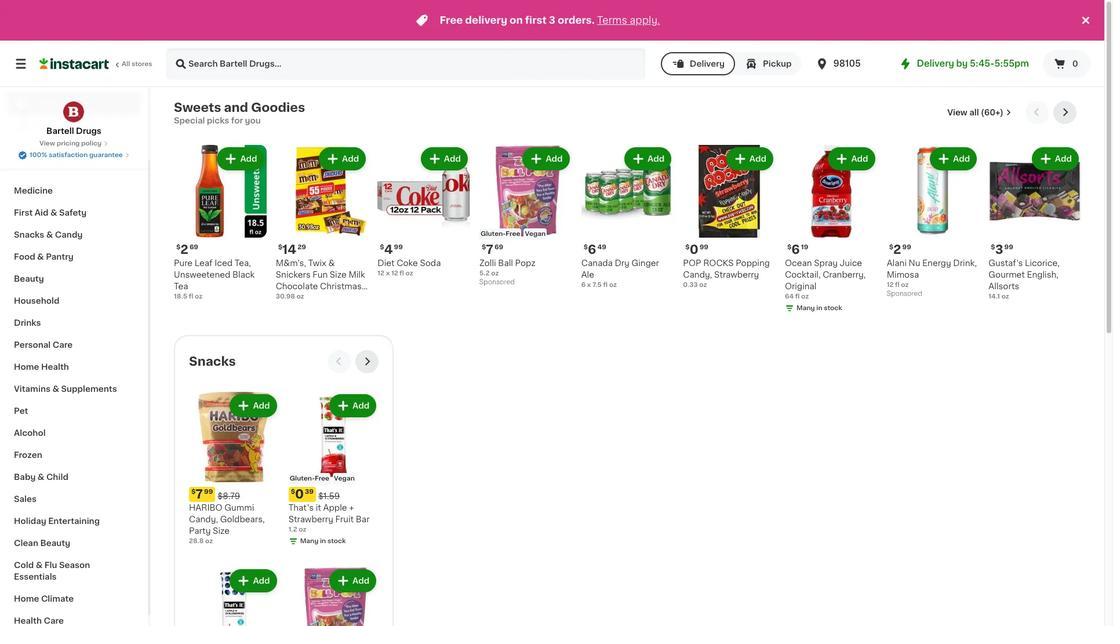 Task type: vqa. For each thing, say whether or not it's contained in the screenshot.
Signature associated with Kirkland Signature
no



Task type: locate. For each thing, give the bounding box(es) containing it.
many inside item carousel region
[[797, 305, 815, 311]]

many down that's it apple + strawberry fruit bar 1.2 oz
[[300, 538, 318, 544]]

2 69 from the left
[[495, 244, 503, 250]]

$ up pure
[[176, 244, 180, 250]]

size inside m&m's, twix & snickers fun size milk chocolate christmas candy assortment bulk candy
[[330, 271, 347, 279]]

$ inside $ 2 99
[[889, 244, 893, 250]]

free left delivery
[[440, 16, 463, 25]]

zolli ball popz 5.2 oz
[[479, 259, 535, 276]]

98105 button
[[815, 48, 884, 80]]

69 up ball
[[495, 244, 503, 250]]

in down that's it apple + strawberry fruit bar 1.2 oz
[[320, 538, 326, 544]]

0 vertical spatial many
[[797, 305, 815, 311]]

sponsored badge image for 7
[[479, 279, 514, 286]]

0 horizontal spatial candy,
[[189, 515, 218, 523]]

69 for 2
[[189, 244, 198, 250]]

$ inside $ 6 49
[[584, 244, 588, 250]]

& down the first aid & safety
[[46, 231, 53, 239]]

delivery inside button
[[690, 60, 725, 68]]

& right baby
[[38, 473, 44, 481]]

19
[[801, 244, 808, 250]]

alcohol link
[[7, 422, 141, 444]]

1 vertical spatial 0
[[690, 243, 698, 255]]

chocolate
[[276, 282, 318, 290]]

oz right 28.8
[[205, 538, 213, 544]]

0 vertical spatial 3
[[549, 16, 555, 25]]

69 inside $ 2 69
[[189, 244, 198, 250]]

1 horizontal spatial size
[[330, 271, 347, 279]]

view inside "popup button"
[[947, 108, 967, 117]]

free inside item carousel region
[[506, 231, 520, 237]]

stock for original
[[824, 305, 842, 311]]

0 horizontal spatial 7
[[196, 488, 203, 500]]

buy it again
[[32, 122, 82, 130]]

1.2
[[288, 526, 297, 533]]

size right party
[[213, 527, 230, 535]]

7 up haribo
[[196, 488, 203, 500]]

vitamins
[[14, 385, 50, 393]]

1 horizontal spatial strawberry
[[714, 271, 759, 279]]

size up christmas
[[330, 271, 347, 279]]

0 horizontal spatial size
[[213, 527, 230, 535]]

1 vertical spatial care
[[44, 617, 64, 625]]

gluten- up 39
[[290, 475, 315, 482]]

0 horizontal spatial it
[[51, 122, 57, 130]]

view for view pricing policy
[[39, 140, 55, 147]]

1 vertical spatial candy,
[[189, 515, 218, 523]]

oz inside pure leaf iced tea, unsweetened black tea 18.5 fl oz
[[195, 293, 202, 300]]

candy down 30.98 oz
[[295, 305, 322, 313]]

size for &
[[330, 271, 347, 279]]

vegan up popz
[[525, 231, 546, 237]]

home up vitamins
[[14, 363, 39, 371]]

69 up leaf
[[189, 244, 198, 250]]

99 inside $ 4 99
[[394, 244, 403, 250]]

1 vertical spatial health
[[14, 617, 42, 625]]

pure leaf iced tea, unsweetened black tea 18.5 fl oz
[[174, 259, 255, 300]]

99 right the 4
[[394, 244, 403, 250]]

fl down mimosa
[[895, 282, 900, 288]]

oz down allsorts
[[1002, 293, 1009, 300]]

oz inside pop rocks popping candy, strawberry 0.33 oz
[[699, 282, 707, 288]]

climate
[[41, 595, 74, 603]]

candy
[[55, 231, 83, 239], [276, 294, 303, 302], [295, 305, 322, 313]]

home health link
[[7, 356, 141, 378]]

3 right first
[[549, 16, 555, 25]]

7 inside item carousel region
[[486, 243, 493, 255]]

strawberry inside pop rocks popping candy, strawberry 0.33 oz
[[714, 271, 759, 279]]

0 vertical spatial size
[[330, 271, 347, 279]]

gluten-free vegan up 39
[[290, 475, 355, 482]]

x down diet
[[386, 270, 390, 276]]

lists
[[32, 146, 52, 154]]

drinks
[[14, 319, 41, 327]]

oz down mimosa
[[901, 282, 909, 288]]

all stores
[[122, 61, 152, 67]]

99 for 3
[[1004, 244, 1013, 250]]

add for diet coke soda
[[444, 155, 461, 163]]

0 vertical spatial strawberry
[[714, 271, 759, 279]]

health down home climate
[[14, 617, 42, 625]]

zolli
[[479, 259, 496, 267]]

& for candy
[[46, 231, 53, 239]]

0 vertical spatial home
[[14, 363, 39, 371]]

item carousel region
[[174, 101, 1081, 326]]

oz inside alani nu energy drink, mimosa 12 fl oz
[[901, 282, 909, 288]]

snacks inside 'link'
[[14, 231, 44, 239]]

sweets and goodies special picks for you
[[174, 101, 305, 125]]

strawberry
[[714, 271, 759, 279], [288, 515, 333, 523]]

bartell drugs logo image
[[63, 101, 85, 123]]

0 vertical spatial it
[[51, 122, 57, 130]]

$ for $ 7 99
[[191, 488, 196, 495]]

candy, inside pop rocks popping candy, strawberry 0.33 oz
[[683, 271, 712, 279]]

fl down coke
[[400, 270, 404, 276]]

$ left 19
[[787, 244, 792, 250]]

vegan up $0.39 original price: $1.59 element
[[334, 475, 355, 482]]

x inside diet coke soda 12 x 12 fl oz
[[386, 270, 390, 276]]

1 horizontal spatial vegan
[[525, 231, 546, 237]]

1 vertical spatial vegan
[[334, 475, 355, 482]]

99 inside $ 2 99
[[902, 244, 911, 250]]

special
[[174, 117, 205, 125]]

beauty down holiday entertaining
[[40, 539, 70, 547]]

canada
[[581, 259, 613, 267]]

2 up pure
[[180, 243, 188, 255]]

oz right 1.2
[[299, 526, 306, 533]]

care inside 'link'
[[53, 341, 73, 349]]

0 horizontal spatial gluten-free vegan
[[290, 475, 355, 482]]

add button for diet coke soda
[[422, 148, 467, 169]]

safety
[[59, 209, 87, 217]]

beauty down food
[[14, 275, 44, 283]]

oz inside diet coke soda 12 x 12 fl oz
[[406, 270, 413, 276]]

view
[[947, 108, 967, 117], [39, 140, 55, 147]]

$ inside $ 0 39
[[291, 488, 295, 495]]

99 inside $ 3 99
[[1004, 244, 1013, 250]]

0 vertical spatial many in stock
[[797, 305, 842, 311]]

add button for canada dry ginger ale
[[626, 148, 670, 169]]

0 vertical spatial stock
[[824, 305, 842, 311]]

3 inside limited time offer "region"
[[549, 16, 555, 25]]

2 2 from the left
[[893, 243, 901, 255]]

$ left 39
[[291, 488, 295, 495]]

0 horizontal spatial 2
[[180, 243, 188, 255]]

& right food
[[37, 253, 44, 261]]

0 horizontal spatial stock
[[327, 538, 346, 544]]

69 for 7
[[495, 244, 503, 250]]

Search field
[[167, 49, 645, 79]]

1 vertical spatial sponsored badge image
[[887, 291, 922, 297]]

1 horizontal spatial 69
[[495, 244, 503, 250]]

vegan
[[525, 231, 546, 237], [334, 475, 355, 482]]

& inside cold & flu season essentials
[[36, 561, 43, 569]]

1 vertical spatial home
[[14, 595, 39, 603]]

product group containing 14
[[276, 145, 368, 313]]

1 vertical spatial gluten-free vegan
[[290, 475, 355, 482]]

and
[[224, 101, 248, 114]]

$ 4 99
[[380, 243, 403, 255]]

fl inside ocean spray juice cocktail, cranberry, original 64 fl oz
[[795, 293, 800, 300]]

0 horizontal spatial vegan
[[334, 475, 355, 482]]

3 inside product group
[[995, 243, 1003, 255]]

$ up pop
[[685, 244, 690, 250]]

1 vertical spatial strawberry
[[288, 515, 333, 523]]

1 horizontal spatial 6
[[588, 243, 596, 255]]

fruit
[[335, 515, 354, 523]]

unsweetened
[[174, 271, 230, 279]]

in inside item carousel region
[[816, 305, 822, 311]]

clean beauty link
[[7, 532, 141, 554]]

gluten- inside item carousel region
[[481, 231, 506, 237]]

0 vertical spatial snacks
[[14, 231, 44, 239]]

apply.
[[630, 16, 660, 25]]

2 horizontal spatial 0
[[1072, 60, 1078, 68]]

2 up alani
[[893, 243, 901, 255]]

2 vertical spatial candy
[[295, 305, 322, 313]]

allsorts
[[989, 282, 1019, 290]]

candy down safety
[[55, 231, 83, 239]]

gluten- for zolli ball popz
[[481, 231, 506, 237]]

1 horizontal spatial gluten-free vegan
[[481, 231, 546, 237]]

x inside canada dry ginger ale 6 x 7.5 fl oz
[[587, 282, 591, 288]]

gluten-free vegan for that's it apple + strawberry fruit bar
[[290, 475, 355, 482]]

oz right 5.2
[[491, 270, 499, 276]]

0 horizontal spatial view
[[39, 140, 55, 147]]

stock down the fruit
[[327, 538, 346, 544]]

99 for 7
[[204, 488, 213, 495]]

$ for $ 3 99
[[991, 244, 995, 250]]

1 vertical spatial gluten-
[[290, 475, 315, 482]]

free inside limited time offer "region"
[[440, 16, 463, 25]]

original
[[785, 282, 817, 290]]

99 up haribo
[[204, 488, 213, 495]]

add button for pure leaf iced tea, unsweetened black tea
[[218, 148, 263, 169]]

2 horizontal spatial free
[[506, 231, 520, 237]]

snickers
[[276, 271, 311, 279]]

0 horizontal spatial free
[[315, 475, 329, 482]]

health up vitamins & supplements at the bottom left
[[41, 363, 69, 371]]

$ inside $ 2 69
[[176, 244, 180, 250]]

health care link
[[7, 610, 141, 626]]

health
[[41, 363, 69, 371], [14, 617, 42, 625]]

fl right 18.5
[[189, 293, 193, 300]]

49
[[597, 244, 606, 250]]

fl inside diet coke soda 12 x 12 fl oz
[[400, 270, 404, 276]]

1 vertical spatial many
[[300, 538, 318, 544]]

0 vertical spatial gluten-
[[481, 231, 506, 237]]

home down essentials
[[14, 595, 39, 603]]

0 button
[[1043, 50, 1090, 78]]

2 vertical spatial free
[[315, 475, 329, 482]]

1 horizontal spatial it
[[316, 504, 321, 512]]

x left 7.5
[[587, 282, 591, 288]]

free up ball
[[506, 231, 520, 237]]

stock for fruit
[[327, 538, 346, 544]]

candy, down haribo
[[189, 515, 218, 523]]

policy
[[81, 140, 102, 147]]

pop rocks popping candy, strawberry 0.33 oz
[[683, 259, 770, 288]]

$7.99 original price: $8.79 element
[[189, 487, 279, 502]]

strawberry down popping
[[714, 271, 759, 279]]

it inside that's it apple + strawberry fruit bar 1.2 oz
[[316, 504, 321, 512]]

99 up "nu"
[[902, 244, 911, 250]]

0 horizontal spatial x
[[386, 270, 390, 276]]

alani nu energy drink, mimosa 12 fl oz
[[887, 259, 977, 288]]

gluten-free vegan inside item carousel region
[[481, 231, 546, 237]]

1 vertical spatial free
[[506, 231, 520, 237]]

12 for 4
[[391, 270, 398, 276]]

$ up diet
[[380, 244, 384, 250]]

gluten- for that's it apple + strawberry fruit bar
[[290, 475, 315, 482]]

view up 100%
[[39, 140, 55, 147]]

2 vertical spatial 0
[[295, 488, 304, 500]]

$ up gustaf's
[[991, 244, 995, 250]]

1 horizontal spatial 0
[[690, 243, 698, 255]]

in for original
[[816, 305, 822, 311]]

add for pop rocks popping candy, strawberry
[[749, 155, 766, 163]]

0 vertical spatial in
[[816, 305, 822, 311]]

in down "original"
[[816, 305, 822, 311]]

sponsored badge image
[[479, 279, 514, 286], [887, 291, 922, 297]]

all
[[969, 108, 979, 117]]

99 for 0
[[700, 244, 708, 250]]

add button for haribo gummi candy, goldbears, party size
[[231, 395, 276, 416]]

oz down coke
[[406, 270, 413, 276]]

7 for $ 7 69
[[486, 243, 493, 255]]

1 vertical spatial snacks
[[189, 355, 236, 368]]

1 horizontal spatial 2
[[893, 243, 901, 255]]

beauty link
[[7, 268, 141, 290]]

$ up "m&m's,"
[[278, 244, 282, 250]]

7 up zolli
[[486, 243, 493, 255]]

buy
[[32, 122, 49, 130]]

aid
[[35, 209, 48, 217]]

1 horizontal spatial 3
[[995, 243, 1003, 255]]

0 inside $0.39 original price: $1.59 element
[[295, 488, 304, 500]]

personal care link
[[7, 334, 141, 356]]

by
[[956, 59, 968, 68]]

1 horizontal spatial x
[[587, 282, 591, 288]]

1 69 from the left
[[189, 244, 198, 250]]

$ left 49
[[584, 244, 588, 250]]

energy
[[922, 259, 951, 267]]

view for view all (60+)
[[947, 108, 967, 117]]

strawberry inside that's it apple + strawberry fruit bar 1.2 oz
[[288, 515, 333, 523]]

$ inside $ 7 99
[[191, 488, 196, 495]]

0 vertical spatial gluten-free vegan
[[481, 231, 546, 237]]

1 vertical spatial in
[[320, 538, 326, 544]]

$ inside $ 3 99
[[991, 244, 995, 250]]

0 vertical spatial free
[[440, 16, 463, 25]]

28.8
[[189, 538, 204, 544]]

99 up pop
[[700, 244, 708, 250]]

1 vertical spatial candy
[[276, 294, 303, 302]]

sponsored badge image down 5.2
[[479, 279, 514, 286]]

candy, inside haribo gummi candy, goldbears, party size 28.8 oz
[[189, 515, 218, 523]]

candy up bulk
[[276, 294, 303, 302]]

many in stock down that's it apple + strawberry fruit bar 1.2 oz
[[300, 538, 346, 544]]

0 for $ 0 39
[[295, 488, 304, 500]]

stock down ocean spray juice cocktail, cranberry, original 64 fl oz
[[824, 305, 842, 311]]

1 vertical spatial 7
[[196, 488, 203, 500]]

health inside home health link
[[41, 363, 69, 371]]

69 inside "$ 7 69"
[[495, 244, 503, 250]]

$ inside $ 0 99
[[685, 244, 690, 250]]

2 home from the top
[[14, 595, 39, 603]]

0 vertical spatial candy,
[[683, 271, 712, 279]]

1 vertical spatial x
[[587, 282, 591, 288]]

size
[[330, 271, 347, 279], [213, 527, 230, 535]]

1 horizontal spatial 7
[[486, 243, 493, 255]]

& right twix
[[328, 259, 335, 267]]

strawberry for it
[[288, 515, 333, 523]]

shop
[[32, 99, 54, 107]]

1 horizontal spatial many
[[797, 305, 815, 311]]

it down $1.59
[[316, 504, 321, 512]]

christmas
[[320, 282, 362, 290]]

free up $1.59
[[315, 475, 329, 482]]

14
[[282, 243, 296, 255]]

0 horizontal spatial in
[[320, 538, 326, 544]]

many down "original"
[[797, 305, 815, 311]]

0 horizontal spatial 3
[[549, 16, 555, 25]]

0 vertical spatial sponsored badge image
[[479, 279, 514, 286]]

1 horizontal spatial candy,
[[683, 271, 712, 279]]

14.1
[[989, 293, 1000, 300]]

$ up alani
[[889, 244, 893, 250]]

1 horizontal spatial in
[[816, 305, 822, 311]]

0 vertical spatial x
[[386, 270, 390, 276]]

99 inside $ 0 99
[[700, 244, 708, 250]]

fl inside pure leaf iced tea, unsweetened black tea 18.5 fl oz
[[189, 293, 193, 300]]

gluten- up "$ 7 69"
[[481, 231, 506, 237]]

baby & child link
[[7, 466, 141, 488]]

6 left 19
[[792, 243, 800, 255]]

0 inside item carousel region
[[690, 243, 698, 255]]

99 inside $ 7 99
[[204, 488, 213, 495]]

in for fruit
[[320, 538, 326, 544]]

5:55pm
[[995, 59, 1029, 68]]

0 horizontal spatial many
[[300, 538, 318, 544]]

$ up haribo
[[191, 488, 196, 495]]

size for candy,
[[213, 527, 230, 535]]

6 left 49
[[588, 243, 596, 255]]

instacart logo image
[[39, 57, 109, 71]]

& for child
[[38, 473, 44, 481]]

licorice,
[[1025, 259, 1060, 267]]

1 2 from the left
[[180, 243, 188, 255]]

fl right 64
[[795, 293, 800, 300]]

$ inside $ 6 19
[[787, 244, 792, 250]]

gluten-free vegan
[[481, 231, 546, 237], [290, 475, 355, 482]]

pet link
[[7, 400, 141, 422]]

0 vertical spatial 7
[[486, 243, 493, 255]]

stock inside item carousel region
[[824, 305, 842, 311]]

size inside haribo gummi candy, goldbears, party size 28.8 oz
[[213, 527, 230, 535]]

12 inside alani nu energy drink, mimosa 12 fl oz
[[887, 282, 894, 288]]

milk
[[349, 271, 365, 279]]

1 horizontal spatial sponsored badge image
[[887, 291, 922, 297]]

$ inside $ 4 99
[[380, 244, 384, 250]]

oz down "original"
[[801, 293, 809, 300]]

vegan inside item carousel region
[[525, 231, 546, 237]]

strawberry down that's
[[288, 515, 333, 523]]

care up home health link
[[53, 341, 73, 349]]

m&m's, twix & snickers fun size milk chocolate christmas candy assortment bulk candy
[[276, 259, 365, 313]]

1 vertical spatial view
[[39, 140, 55, 147]]

tea,
[[235, 259, 251, 267]]

1 home from the top
[[14, 363, 39, 371]]

0 horizontal spatial 0
[[295, 488, 304, 500]]

$ for $ 7 69
[[482, 244, 486, 250]]

beauty
[[14, 275, 44, 283], [40, 539, 70, 547]]

gluten-free vegan up "$ 7 69"
[[481, 231, 546, 237]]

stock
[[824, 305, 842, 311], [327, 538, 346, 544]]

1 horizontal spatial gluten-
[[481, 231, 506, 237]]

1 horizontal spatial free
[[440, 16, 463, 25]]

0 vertical spatial 0
[[1072, 60, 1078, 68]]

view left the all
[[947, 108, 967, 117]]

0 vertical spatial view
[[947, 108, 967, 117]]

0 vertical spatial vegan
[[525, 231, 546, 237]]

0 horizontal spatial snacks
[[14, 231, 44, 239]]

1 horizontal spatial view
[[947, 108, 967, 117]]

0 vertical spatial candy
[[55, 231, 83, 239]]

100% satisfaction guarantee
[[30, 152, 123, 158]]

oz right 7.5
[[609, 282, 617, 288]]

add
[[240, 155, 257, 163], [342, 155, 359, 163], [444, 155, 461, 163], [546, 155, 563, 163], [648, 155, 665, 163], [749, 155, 766, 163], [851, 155, 868, 163], [953, 155, 970, 163], [1055, 155, 1072, 163], [253, 402, 270, 410], [352, 402, 369, 410], [253, 577, 270, 585], [352, 577, 369, 585]]

oz right 0.33
[[699, 282, 707, 288]]

1 vertical spatial it
[[316, 504, 321, 512]]

candy, up 0.33
[[683, 271, 712, 279]]

2 horizontal spatial 12
[[887, 282, 894, 288]]

0 inside 0 button
[[1072, 60, 1078, 68]]

fl right 7.5
[[603, 282, 608, 288]]

69
[[189, 244, 198, 250], [495, 244, 503, 250]]

drugs
[[76, 127, 101, 135]]

0 horizontal spatial sponsored badge image
[[479, 279, 514, 286]]

gummi
[[224, 504, 254, 512]]

& left flu
[[36, 561, 43, 569]]

1 vertical spatial stock
[[327, 538, 346, 544]]

0 vertical spatial care
[[53, 341, 73, 349]]

1 horizontal spatial delivery
[[917, 59, 954, 68]]

add for canada dry ginger ale
[[648, 155, 665, 163]]

clean
[[14, 539, 38, 547]]

1 vertical spatial 3
[[995, 243, 1003, 255]]

99
[[394, 244, 403, 250], [700, 244, 708, 250], [902, 244, 911, 250], [1004, 244, 1013, 250], [204, 488, 213, 495]]

0 horizontal spatial delivery
[[690, 60, 725, 68]]

1 vertical spatial many in stock
[[300, 538, 346, 544]]

it right buy
[[51, 122, 57, 130]]

3 up gustaf's
[[995, 243, 1003, 255]]

0 horizontal spatial strawberry
[[288, 515, 333, 523]]

$ inside $ 14 29
[[278, 244, 282, 250]]

0 horizontal spatial 69
[[189, 244, 198, 250]]

food
[[14, 253, 35, 261]]

1 horizontal spatial snacks
[[189, 355, 236, 368]]

$ up zolli
[[482, 244, 486, 250]]

frozen link
[[7, 444, 141, 466]]

0 horizontal spatial many in stock
[[300, 538, 346, 544]]

holiday entertaining
[[14, 517, 100, 525]]

home for home health
[[14, 363, 39, 371]]

first aid & safety link
[[7, 202, 141, 224]]

product group
[[174, 145, 266, 301], [276, 145, 368, 313], [378, 145, 470, 278], [479, 145, 572, 288], [581, 145, 674, 290], [683, 145, 776, 290], [785, 145, 877, 315], [887, 145, 979, 300], [989, 145, 1081, 301], [189, 392, 279, 546], [288, 392, 379, 548], [189, 567, 279, 626], [288, 567, 379, 626]]

12 for 2
[[887, 282, 894, 288]]

pickup
[[763, 60, 792, 68]]

6 down ale
[[581, 282, 586, 288]]

0 horizontal spatial gluten-
[[290, 475, 315, 482]]

many in stock inside item carousel region
[[797, 305, 842, 311]]

1 vertical spatial size
[[213, 527, 230, 535]]

1 horizontal spatial many in stock
[[797, 305, 842, 311]]

gustaf's
[[989, 259, 1023, 267]]

& right vitamins
[[52, 385, 59, 393]]

& right aid
[[50, 209, 57, 217]]

leaf
[[195, 259, 213, 267]]

0 vertical spatial health
[[41, 363, 69, 371]]

6
[[792, 243, 800, 255], [588, 243, 596, 255], [581, 282, 586, 288]]

many in stock down "original"
[[797, 305, 842, 311]]

sponsored badge image down mimosa
[[887, 291, 922, 297]]

cold & flu season essentials link
[[7, 554, 141, 588]]

& inside 'link'
[[46, 231, 53, 239]]

oz right 18.5
[[195, 293, 202, 300]]

1 horizontal spatial 12
[[391, 270, 398, 276]]

12
[[378, 270, 384, 276], [391, 270, 398, 276], [887, 282, 894, 288]]

6 for ocean spray juice cocktail, cranberry, original
[[792, 243, 800, 255]]

care down climate
[[44, 617, 64, 625]]

many for original
[[797, 305, 815, 311]]

None search field
[[166, 48, 646, 80]]

oz inside zolli ball popz 5.2 oz
[[491, 270, 499, 276]]

99 up gustaf's
[[1004, 244, 1013, 250]]

$ inside "$ 7 69"
[[482, 244, 486, 250]]



Task type: describe. For each thing, give the bounding box(es) containing it.
gluten-free vegan for zolli ball popz
[[481, 231, 546, 237]]

& for supplements
[[52, 385, 59, 393]]

product group containing 4
[[378, 145, 470, 278]]

$1.59
[[318, 492, 340, 500]]

$ for $ 0 39
[[291, 488, 295, 495]]

limited time offer region
[[0, 0, 1079, 41]]

lists link
[[7, 138, 141, 161]]

clean beauty
[[14, 539, 70, 547]]

& for flu
[[36, 561, 43, 569]]

baby & child
[[14, 473, 68, 481]]

goodies
[[251, 101, 305, 114]]

$ 7 99
[[191, 488, 213, 500]]

cocktail,
[[785, 271, 821, 279]]

64
[[785, 293, 794, 300]]

view pricing policy
[[39, 140, 102, 147]]

bulk
[[276, 305, 293, 313]]

health inside health care link
[[14, 617, 42, 625]]

delivery for delivery
[[690, 60, 725, 68]]

1 vertical spatial beauty
[[40, 539, 70, 547]]

add button for pop rocks popping candy, strawberry
[[727, 148, 772, 169]]

vegan for that's it apple + strawberry fruit bar
[[334, 475, 355, 482]]

spray
[[814, 259, 838, 267]]

delivery button
[[661, 52, 735, 75]]

add for ocean spray juice cocktail, cranberry, original
[[851, 155, 868, 163]]

drinks link
[[7, 312, 141, 334]]

$ 2 99
[[889, 243, 911, 255]]

$ for $ 2 99
[[889, 244, 893, 250]]

bartell drugs
[[46, 127, 101, 135]]

ocean spray juice cocktail, cranberry, original 64 fl oz
[[785, 259, 866, 300]]

twix
[[308, 259, 326, 267]]

personal care
[[14, 341, 73, 349]]

$0.39 original price: $1.59 element
[[288, 487, 379, 502]]

household link
[[7, 290, 141, 312]]

cold
[[14, 561, 34, 569]]

oz inside gustaf's licorice, gourmet english, allsorts 14.1 oz
[[1002, 293, 1009, 300]]

free for zolli ball popz
[[506, 231, 520, 237]]

orders.
[[558, 16, 595, 25]]

$ 6 49
[[584, 243, 606, 255]]

add button for m&m's, twix & snickers fun size milk chocolate christmas candy assortment bulk candy
[[320, 148, 365, 169]]

$ for $ 4 99
[[380, 244, 384, 250]]

98105
[[833, 59, 861, 68]]

terms apply. link
[[597, 16, 660, 25]]

$ for $ 6 49
[[584, 244, 588, 250]]

99 for 4
[[394, 244, 403, 250]]

7.5
[[592, 282, 602, 288]]

many in stock for original
[[797, 305, 842, 311]]

ocean
[[785, 259, 812, 267]]

$ for $ 0 99
[[685, 244, 690, 250]]

add button for that's it apple + strawberry fruit bar
[[330, 395, 375, 416]]

that's
[[288, 504, 314, 512]]

add for m&m's, twix & snickers fun size milk chocolate christmas candy assortment bulk candy
[[342, 155, 359, 163]]

again
[[59, 122, 82, 130]]

home health
[[14, 363, 69, 371]]

many in stock for fruit
[[300, 538, 346, 544]]

food & pantry link
[[7, 246, 141, 268]]

popping
[[736, 259, 770, 267]]

5:45-
[[970, 59, 995, 68]]

home climate
[[14, 595, 74, 603]]

oz inside that's it apple + strawberry fruit bar 1.2 oz
[[299, 526, 306, 533]]

& for pantry
[[37, 253, 44, 261]]

party
[[189, 527, 211, 535]]

home for home climate
[[14, 595, 39, 603]]

add for that's it apple + strawberry fruit bar
[[352, 402, 369, 410]]

flu
[[44, 561, 57, 569]]

0 vertical spatial beauty
[[14, 275, 44, 283]]

on
[[510, 16, 523, 25]]

pop
[[683, 259, 701, 267]]

product group containing 3
[[989, 145, 1081, 301]]

2 for alani
[[893, 243, 901, 255]]

30.98
[[276, 293, 295, 300]]

add for gustaf's licorice, gourmet english, allsorts
[[1055, 155, 1072, 163]]

personal
[[14, 341, 51, 349]]

strawberry for rocks
[[714, 271, 759, 279]]

oz down chocolate
[[296, 293, 304, 300]]

oz inside canada dry ginger ale 6 x 7.5 fl oz
[[609, 282, 617, 288]]

child
[[46, 473, 68, 481]]

soda
[[420, 259, 441, 267]]

100% satisfaction guarantee button
[[18, 148, 130, 160]]

vitamins & supplements link
[[7, 378, 141, 400]]

dry
[[615, 259, 630, 267]]

$ 3 99
[[991, 243, 1013, 255]]

$ for $ 14 29
[[278, 244, 282, 250]]

view all (60+)
[[947, 108, 1003, 117]]

oz inside haribo gummi candy, goldbears, party size 28.8 oz
[[205, 538, 213, 544]]

$ for $ 6 19
[[787, 244, 792, 250]]

snacks for snacks & candy
[[14, 231, 44, 239]]

many for fruit
[[300, 538, 318, 544]]

candy inside 'link'
[[55, 231, 83, 239]]

6 for canada dry ginger ale
[[588, 243, 596, 255]]

add for haribo gummi candy, goldbears, party size
[[253, 402, 270, 410]]

add button for ocean spray juice cocktail, cranberry, original
[[829, 148, 874, 169]]

fl inside canada dry ginger ale 6 x 7.5 fl oz
[[603, 282, 608, 288]]

household
[[14, 297, 59, 305]]

7 for $ 7 99
[[196, 488, 203, 500]]

18.5
[[174, 293, 187, 300]]

season
[[59, 561, 90, 569]]

delivery by 5:45-5:55pm link
[[898, 57, 1029, 71]]

cranberry,
[[823, 271, 866, 279]]

& inside m&m's, twix & snickers fun size milk chocolate christmas candy assortment bulk candy
[[328, 259, 335, 267]]

service type group
[[661, 52, 801, 75]]

oz inside ocean spray juice cocktail, cranberry, original 64 fl oz
[[801, 293, 809, 300]]

6 inside canada dry ginger ale 6 x 7.5 fl oz
[[581, 282, 586, 288]]

pure
[[174, 259, 193, 267]]

it for again
[[51, 122, 57, 130]]

medicine
[[14, 187, 53, 195]]

snacks for snacks
[[189, 355, 236, 368]]

sponsored badge image for 2
[[887, 291, 922, 297]]

english,
[[1027, 271, 1059, 279]]

add for pure leaf iced tea, unsweetened black tea
[[240, 155, 257, 163]]

care for personal care
[[53, 341, 73, 349]]

assortment
[[305, 294, 353, 302]]

2 for pure
[[180, 243, 188, 255]]

canada dry ginger ale 6 x 7.5 fl oz
[[581, 259, 659, 288]]

vitamins & supplements
[[14, 385, 117, 393]]

bartell drugs link
[[46, 101, 101, 137]]

snacks link
[[189, 355, 236, 369]]

$ for $ 2 69
[[176, 244, 180, 250]]

it for apple
[[316, 504, 321, 512]]

diet coke soda 12 x 12 fl oz
[[378, 259, 441, 276]]

care for health care
[[44, 617, 64, 625]]

99 for 2
[[902, 244, 911, 250]]

0 for $ 0 99
[[690, 243, 698, 255]]

satisfaction
[[49, 152, 88, 158]]

$ 6 19
[[787, 243, 808, 255]]

view all (60+) button
[[943, 101, 1016, 124]]

goldbears,
[[220, 515, 265, 523]]

ball
[[498, 259, 513, 267]]

30.98 oz
[[276, 293, 304, 300]]

free for that's it apple + strawberry fruit bar
[[315, 475, 329, 482]]

add button for gustaf's licorice, gourmet english, allsorts
[[1033, 148, 1078, 169]]

fun
[[313, 271, 328, 279]]

delivery for delivery by 5:45-5:55pm
[[917, 59, 954, 68]]

0 horizontal spatial 12
[[378, 270, 384, 276]]

alcohol
[[14, 429, 46, 437]]

haribo
[[189, 504, 222, 512]]

fl inside alani nu energy drink, mimosa 12 fl oz
[[895, 282, 900, 288]]

(60+)
[[981, 108, 1003, 117]]

first
[[525, 16, 547, 25]]

vegan for zolli ball popz
[[525, 231, 546, 237]]



